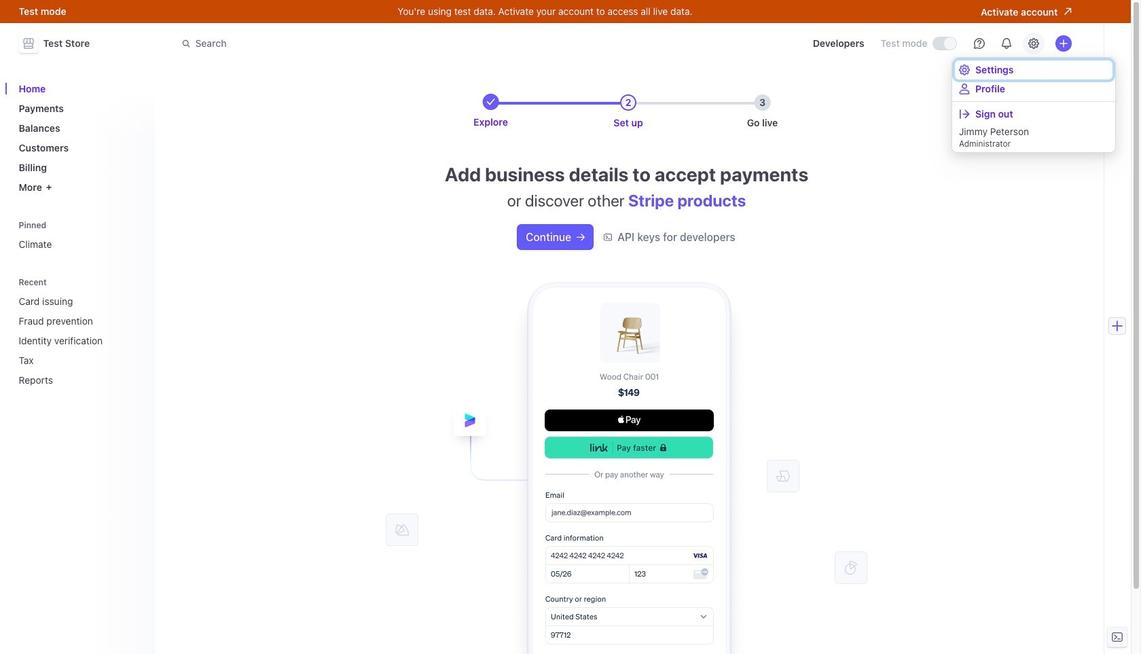 Task type: locate. For each thing, give the bounding box(es) containing it.
recent element
[[13, 273, 146, 391], [13, 290, 146, 391]]

menu item
[[955, 105, 1112, 124]]

edit pins image
[[133, 221, 141, 229]]

settings image
[[1028, 38, 1039, 49]]

clear history image
[[133, 278, 141, 286]]

1 recent element from the top
[[13, 273, 146, 391]]

pinned element
[[13, 216, 146, 255]]

None search field
[[174, 31, 557, 56]]

svg image
[[577, 233, 585, 241]]

menu
[[952, 58, 1115, 152]]



Task type: vqa. For each thing, say whether or not it's contained in the screenshot.
the Confirmation page
no



Task type: describe. For each thing, give the bounding box(es) containing it.
2 recent element from the top
[[13, 290, 146, 391]]

notifications image
[[1001, 38, 1012, 49]]

help image
[[974, 38, 984, 49]]

Search text field
[[174, 31, 557, 56]]

core navigation links element
[[13, 77, 146, 198]]

Test mode checkbox
[[933, 37, 956, 50]]



